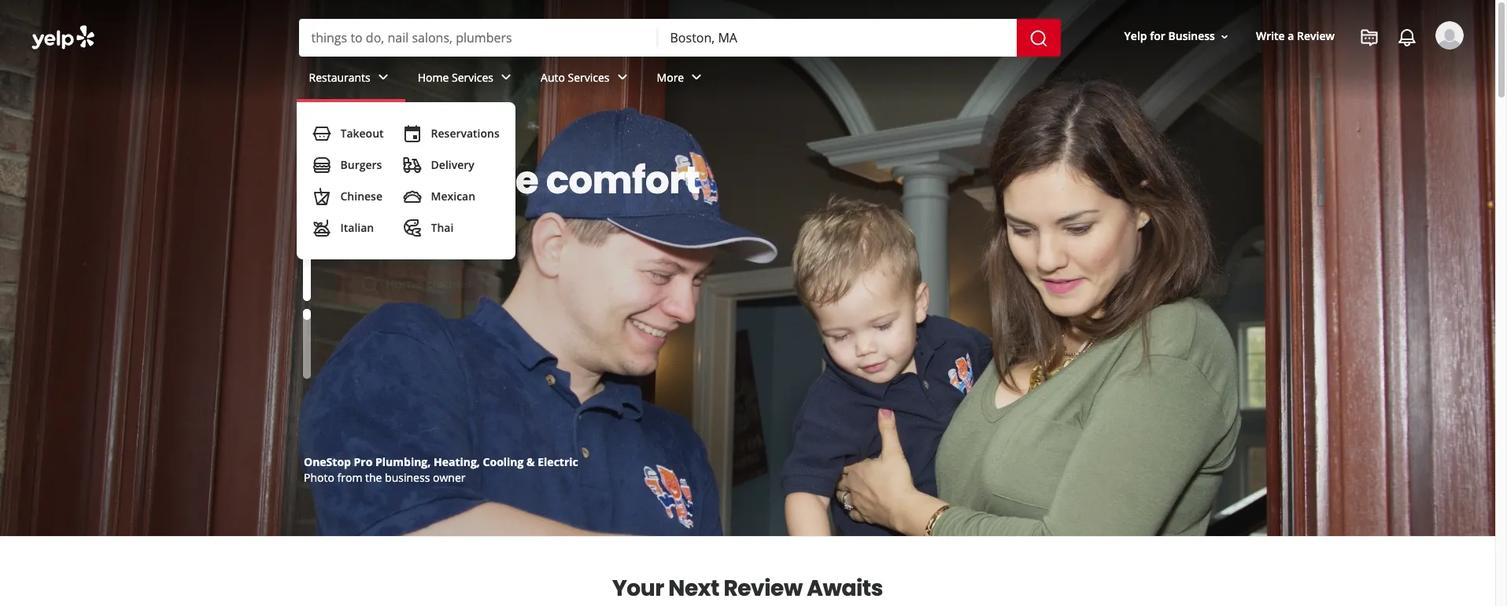 Task type: describe. For each thing, give the bounding box(es) containing it.
yelp for business button
[[1118, 22, 1237, 51]]

reservations link
[[396, 118, 506, 150]]

comfort
[[546, 154, 700, 207]]

dial
[[335, 154, 409, 207]]

24 takeout v2 image
[[312, 124, 331, 143]]

cleaner
[[426, 275, 473, 294]]

burgers link
[[306, 150, 390, 181]]

business inside onestop pro plumbing, heating, cooling & electric photo from the business owner
[[385, 471, 430, 486]]

Near text field
[[670, 29, 1004, 46]]

thai
[[431, 220, 454, 235]]

progressive
[[304, 455, 367, 470]]

owner inside onestop pro plumbing, heating, cooling & electric photo from the business owner
[[433, 471, 466, 486]]

mexican link
[[396, 181, 506, 213]]

photo inside 'progressive cleaning photo from the business owner'
[[304, 471, 334, 486]]

the gift of a clean home
[[335, 154, 670, 251]]

write
[[1256, 29, 1285, 44]]

services for auto services
[[568, 70, 610, 85]]

review for next
[[724, 574, 803, 605]]

cooling
[[483, 455, 524, 470]]

brad k. image
[[1436, 21, 1464, 50]]

electric
[[538, 455, 578, 470]]

24 reservations v2 image
[[403, 124, 422, 143]]

0 vertical spatial a
[[1288, 29, 1294, 44]]

gift
[[413, 154, 478, 207]]

yelp
[[1124, 29, 1147, 44]]

plumbing,
[[375, 455, 431, 470]]

none field find
[[311, 29, 645, 46]]

services for home services
[[452, 70, 494, 85]]

business categories element
[[296, 57, 1464, 260]]

photo inside onestop pro plumbing, heating, cooling & electric photo from the business owner
[[304, 471, 334, 486]]

16 chevron down v2 image
[[1218, 30, 1231, 43]]

business inside 'progressive cleaning photo from the business owner'
[[385, 471, 430, 486]]

italian
[[340, 220, 374, 235]]

home services
[[418, 70, 494, 85]]

hvac
[[386, 231, 421, 250]]

clean
[[563, 154, 670, 207]]

home services link
[[405, 57, 528, 102]]

restaurants link
[[296, 57, 405, 102]]

more
[[657, 70, 684, 85]]

notifications image
[[1398, 28, 1417, 47]]

24 mexican v2 image
[[403, 187, 422, 206]]

chinese link
[[306, 181, 390, 213]]

24 chevron down v2 image for auto services
[[613, 68, 632, 87]]

24 thai v2 image
[[403, 219, 422, 238]]

progressive cleaning link
[[304, 455, 418, 470]]

a inside the gift of a clean home
[[530, 154, 555, 207]]

24 search v2 image for the gift of a clean home
[[360, 275, 379, 294]]

yelp for business
[[1124, 29, 1215, 44]]

from inside 'progressive cleaning photo from the business owner'
[[337, 471, 362, 486]]

auto services
[[541, 70, 610, 85]]

24 chevron down v2 image for restaurants
[[374, 68, 393, 87]]

1 select slide image from the top
[[303, 153, 311, 223]]

owner inside 'progressive cleaning photo from the business owner'
[[433, 471, 466, 486]]

cleaning
[[370, 455, 418, 470]]

24 delivery v2 image
[[403, 156, 422, 175]]

24 search v2 image for dial up the comfort
[[360, 231, 379, 250]]



Task type: vqa. For each thing, say whether or not it's contained in the screenshot.
the rightmost Photo of Truc N.
no



Task type: locate. For each thing, give the bounding box(es) containing it.
none search field inside search box
[[299, 19, 1064, 57]]

a
[[1288, 29, 1294, 44], [530, 154, 555, 207]]

select slide image left 24 italian v2 image
[[303, 231, 311, 301]]

up
[[417, 154, 468, 207]]

a right write
[[1288, 29, 1294, 44]]

reservations
[[431, 126, 500, 141]]

write a review
[[1256, 29, 1335, 44]]

search image
[[1029, 29, 1048, 48]]

1 vertical spatial select slide image
[[303, 231, 311, 301]]

review
[[1297, 29, 1335, 44], [724, 574, 803, 605]]

home for home cleaner
[[386, 275, 423, 294]]

0 vertical spatial review
[[1297, 29, 1335, 44]]

24 italian v2 image
[[312, 219, 331, 238]]

24 search v2 image
[[360, 231, 379, 250], [360, 275, 379, 294]]

0 vertical spatial select slide image
[[303, 153, 311, 223]]

select slide image
[[303, 153, 311, 223], [303, 231, 311, 301]]

menu containing takeout
[[296, 102, 515, 260]]

mexican
[[431, 189, 476, 204]]

restaurants
[[309, 70, 371, 85]]

business
[[385, 471, 430, 486], [385, 471, 430, 486]]

0 vertical spatial 24 search v2 image
[[360, 231, 379, 250]]

24 search v2 image down hvac link
[[360, 275, 379, 294]]

24 chevron down v2 image right auto services
[[613, 68, 632, 87]]

takeout
[[340, 126, 384, 141]]

home up reservations link
[[418, 70, 449, 85]]

24 chevron down v2 image right restaurants
[[374, 68, 393, 87]]

2 none field from the left
[[670, 29, 1004, 46]]

from
[[337, 471, 362, 486], [337, 471, 362, 486]]

Find text field
[[311, 29, 645, 46]]

owner
[[433, 471, 466, 486], [433, 471, 466, 486]]

0 horizontal spatial none field
[[311, 29, 645, 46]]

menu
[[296, 102, 515, 260]]

dial up the comfort
[[335, 154, 700, 207]]

2 services from the left
[[568, 70, 610, 85]]

user actions element
[[1112, 20, 1486, 116]]

of
[[485, 154, 522, 207]]

menu inside business categories element
[[296, 102, 515, 260]]

onestop pro plumbing, heating, cooling & electric link
[[304, 455, 578, 470]]

home for home services
[[418, 70, 449, 85]]

from inside onestop pro plumbing, heating, cooling & electric photo from the business owner
[[337, 471, 362, 486]]

24 search v2 image left 'hvac'
[[360, 231, 379, 250]]

home
[[418, 70, 449, 85], [386, 275, 423, 294]]

0 horizontal spatial 24 chevron down v2 image
[[497, 68, 516, 87]]

1 horizontal spatial 24 chevron down v2 image
[[613, 68, 632, 87]]

24 search v2 image inside hvac link
[[360, 231, 379, 250]]

select slide image left 24 chinese v2 image
[[303, 153, 311, 223]]

24 chevron down v2 image inside auto services link
[[613, 68, 632, 87]]

24 chevron down v2 image left auto
[[497, 68, 516, 87]]

burgers
[[340, 157, 382, 172]]

review for a
[[1297, 29, 1335, 44]]

1 vertical spatial 24 search v2 image
[[360, 275, 379, 294]]

photo
[[304, 471, 334, 486], [304, 471, 334, 486]]

your
[[612, 574, 664, 605]]

24 chevron down v2 image inside more link
[[687, 68, 706, 87]]

delivery link
[[396, 150, 506, 181]]

None field
[[311, 29, 645, 46], [670, 29, 1004, 46]]

for
[[1150, 29, 1166, 44]]

none search field containing yelp for business
[[0, 0, 1496, 260]]

1 horizontal spatial a
[[1288, 29, 1294, 44]]

1 vertical spatial review
[[724, 574, 803, 605]]

the
[[335, 154, 405, 207]]

home cleaner link
[[335, 266, 498, 304]]

review inside user actions element
[[1297, 29, 1335, 44]]

services
[[452, 70, 494, 85], [568, 70, 610, 85]]

services right auto
[[568, 70, 610, 85]]

services down find 'field'
[[452, 70, 494, 85]]

0 horizontal spatial services
[[452, 70, 494, 85]]

auto services link
[[528, 57, 644, 102]]

takeout link
[[306, 118, 390, 150]]

a right of
[[530, 154, 555, 207]]

thai link
[[396, 213, 506, 244]]

the inside 'progressive cleaning photo from the business owner'
[[365, 471, 382, 486]]

None search field
[[0, 0, 1496, 260]]

onestop
[[304, 455, 351, 470]]

home cleaner
[[386, 275, 473, 294]]

24 chevron down v2 image inside restaurants link
[[374, 68, 393, 87]]

&
[[527, 455, 535, 470]]

24 chevron down v2 image
[[374, 68, 393, 87], [613, 68, 632, 87]]

24 chevron down v2 image
[[497, 68, 516, 87], [687, 68, 706, 87]]

1 24 search v2 image from the top
[[360, 231, 379, 250]]

1 vertical spatial home
[[386, 275, 423, 294]]

write a review link
[[1250, 22, 1341, 51]]

None search field
[[299, 19, 1064, 57]]

1 services from the left
[[452, 70, 494, 85]]

0 horizontal spatial a
[[530, 154, 555, 207]]

review right write
[[1297, 29, 1335, 44]]

1 none field from the left
[[311, 29, 645, 46]]

1 horizontal spatial none field
[[670, 29, 1004, 46]]

projects image
[[1360, 28, 1379, 47]]

delivery
[[431, 157, 474, 172]]

explore banner section banner
[[0, 0, 1496, 537]]

home inside business categories element
[[418, 70, 449, 85]]

0 vertical spatial home
[[418, 70, 449, 85]]

home
[[335, 198, 447, 251]]

0 horizontal spatial 24 chevron down v2 image
[[374, 68, 393, 87]]

2 24 chevron down v2 image from the left
[[613, 68, 632, 87]]

24 chevron down v2 image inside home services link
[[497, 68, 516, 87]]

1 horizontal spatial services
[[568, 70, 610, 85]]

1 24 chevron down v2 image from the left
[[497, 68, 516, 87]]

pro
[[354, 455, 373, 470]]

business
[[1168, 29, 1215, 44]]

heating,
[[434, 455, 480, 470]]

progressive cleaning photo from the business owner
[[304, 455, 466, 486]]

2 select slide image from the top
[[303, 231, 311, 301]]

24 search v2 image inside home cleaner link
[[360, 275, 379, 294]]

your next review awaits
[[612, 574, 883, 605]]

the inside onestop pro plumbing, heating, cooling & electric photo from the business owner
[[365, 471, 382, 486]]

hvac link
[[335, 222, 446, 260]]

2 24 chevron down v2 image from the left
[[687, 68, 706, 87]]

none field near
[[670, 29, 1004, 46]]

the
[[475, 154, 538, 207], [365, 471, 382, 486], [365, 471, 382, 486]]

1 24 chevron down v2 image from the left
[[374, 68, 393, 87]]

next
[[669, 574, 719, 605]]

2 24 search v2 image from the top
[[360, 275, 379, 294]]

24 chevron down v2 image for home services
[[497, 68, 516, 87]]

1 horizontal spatial review
[[1297, 29, 1335, 44]]

1 horizontal spatial 24 chevron down v2 image
[[687, 68, 706, 87]]

24 burgers v2 image
[[312, 156, 331, 175]]

24 chinese v2 image
[[312, 187, 331, 206]]

italian link
[[306, 213, 390, 244]]

24 chevron down v2 image right more
[[687, 68, 706, 87]]

chinese
[[340, 189, 383, 204]]

0 horizontal spatial review
[[724, 574, 803, 605]]

review right the 'next'
[[724, 574, 803, 605]]

more link
[[644, 57, 719, 102]]

24 chevron down v2 image for more
[[687, 68, 706, 87]]

awaits
[[807, 574, 883, 605]]

home down 'hvac'
[[386, 275, 423, 294]]

auto
[[541, 70, 565, 85]]

onestop pro plumbing, heating, cooling & electric photo from the business owner
[[304, 455, 578, 486]]

1 vertical spatial a
[[530, 154, 555, 207]]



